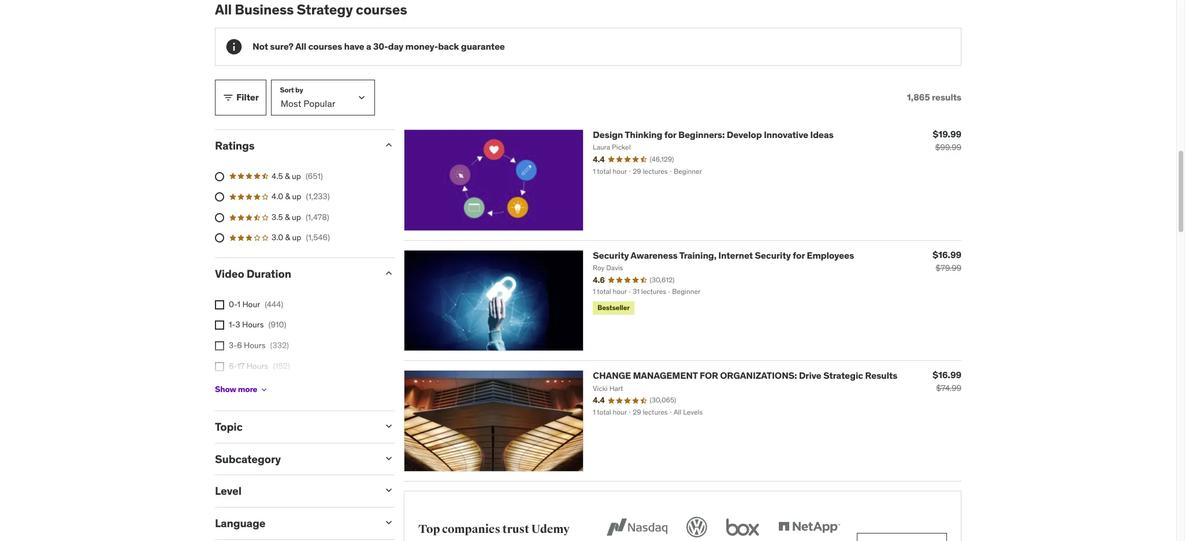 Task type: vqa. For each thing, say whether or not it's contained in the screenshot.
xsmall icon related to 19
no



Task type: locate. For each thing, give the bounding box(es) containing it.
udemy
[[532, 523, 570, 537]]

17+ hours
[[229, 382, 265, 392]]

(910)
[[269, 320, 287, 330]]

for right thinking
[[665, 129, 677, 140]]

hours right the 6
[[244, 341, 266, 351]]

xsmall image
[[215, 301, 224, 310], [215, 342, 224, 351], [215, 362, 224, 372]]

1 small image from the top
[[383, 268, 395, 279]]

3 small image from the top
[[383, 518, 395, 529]]

video
[[215, 267, 244, 281]]

1 horizontal spatial for
[[793, 250, 805, 261]]

xsmall image left 1-
[[215, 321, 224, 330]]

back
[[438, 41, 459, 52]]

results
[[866, 370, 898, 382]]

language
[[215, 517, 266, 531]]

2 $16.99 from the top
[[933, 370, 962, 381]]

1 vertical spatial courses
[[308, 41, 342, 52]]

awareness
[[631, 250, 678, 261]]

$16.99 up $79.99
[[933, 249, 962, 261]]

hours right "17+"
[[244, 382, 265, 392]]

small image
[[383, 268, 395, 279], [383, 421, 395, 432], [383, 518, 395, 529]]

4.5
[[272, 171, 283, 181]]

4.0
[[272, 192, 283, 202]]

(1,233)
[[306, 192, 330, 202]]

17
[[237, 361, 245, 372]]

2 vertical spatial small image
[[383, 518, 395, 529]]

1 xsmall image from the top
[[215, 301, 224, 310]]

0 vertical spatial xsmall image
[[215, 321, 224, 330]]

0 vertical spatial $16.99
[[933, 249, 962, 261]]

security awareness training, internet security for employees link
[[593, 250, 855, 261]]

up right 3.0 at the top left of the page
[[292, 233, 301, 243]]

small image for ratings
[[383, 139, 395, 151]]

duration
[[247, 267, 291, 281]]

0 horizontal spatial security
[[593, 250, 629, 261]]

1 horizontal spatial courses
[[356, 1, 407, 19]]

3 & from the top
[[285, 212, 290, 223]]

up right 3.5
[[292, 212, 301, 223]]

internet
[[719, 250, 753, 261]]

show more button
[[215, 379, 269, 402]]

design
[[593, 129, 623, 140]]

2 xsmall image from the top
[[215, 342, 224, 351]]

& right "4.5"
[[285, 171, 290, 181]]

1 up from the top
[[292, 171, 301, 181]]

small image for language
[[383, 518, 395, 529]]

2 & from the top
[[285, 192, 290, 202]]

all right the sure?
[[295, 41, 307, 52]]

1 vertical spatial xsmall image
[[215, 342, 224, 351]]

filter
[[236, 92, 259, 103]]

hours right 3
[[242, 320, 264, 330]]

video duration button
[[215, 267, 374, 281]]

innovative
[[764, 129, 809, 140]]

0 vertical spatial xsmall image
[[215, 301, 224, 310]]

courses
[[356, 1, 407, 19], [308, 41, 342, 52]]

not sure? all courses have a 30-day money-back guarantee
[[253, 41, 505, 52]]

xsmall image inside show more "button"
[[260, 386, 269, 395]]

box image
[[724, 515, 763, 541]]

3 up from the top
[[292, 212, 301, 223]]

xsmall image left 0-
[[215, 301, 224, 310]]

up
[[292, 171, 301, 181], [292, 192, 301, 202], [292, 212, 301, 223], [292, 233, 301, 243]]

3 xsmall image from the top
[[215, 362, 224, 372]]

2 up from the top
[[292, 192, 301, 202]]

& right 3.5
[[285, 212, 290, 223]]

security left awareness
[[593, 250, 629, 261]]

security right "internet"
[[755, 250, 791, 261]]

$16.99
[[933, 249, 962, 261], [933, 370, 962, 381]]

(152)
[[273, 361, 290, 372]]

1 vertical spatial small image
[[383, 421, 395, 432]]

0 vertical spatial for
[[665, 129, 677, 140]]

courses left the have
[[308, 41, 342, 52]]

& right 3.0 at the top left of the page
[[285, 233, 290, 243]]

language button
[[215, 517, 374, 531]]

2 small image from the top
[[383, 421, 395, 432]]

small image
[[223, 92, 234, 103], [383, 139, 395, 151], [383, 453, 395, 465], [383, 485, 395, 497]]

hours for 3-6 hours
[[244, 341, 266, 351]]

0 horizontal spatial all
[[215, 1, 232, 19]]

$74.99
[[937, 384, 962, 394]]

results
[[933, 92, 962, 103]]

netapp image
[[777, 515, 843, 541]]

0 vertical spatial courses
[[356, 1, 407, 19]]

xsmall image left 3-
[[215, 342, 224, 351]]

more
[[238, 385, 258, 395]]

hour
[[243, 299, 260, 310]]

4 & from the top
[[285, 233, 290, 243]]

hours
[[242, 320, 264, 330], [244, 341, 266, 351], [247, 361, 268, 372], [244, 382, 265, 392]]

1
[[237, 299, 241, 310]]

courses up 30- at the left of the page
[[356, 1, 407, 19]]

1 vertical spatial all
[[295, 41, 307, 52]]

subcategory button
[[215, 453, 374, 466]]

1 & from the top
[[285, 171, 290, 181]]

for
[[665, 129, 677, 140], [793, 250, 805, 261]]

0 horizontal spatial courses
[[308, 41, 342, 52]]

1 horizontal spatial security
[[755, 250, 791, 261]]

$16.99 up $74.99 at the bottom right of the page
[[933, 370, 962, 381]]

xsmall image right more
[[260, 386, 269, 395]]

for left employees on the right
[[793, 250, 805, 261]]

security
[[593, 250, 629, 261], [755, 250, 791, 261]]

4.0 & up (1,233)
[[272, 192, 330, 202]]

strategy
[[297, 1, 353, 19]]

up left (651)
[[292, 171, 301, 181]]

change management for organizations: drive strategic results
[[593, 370, 898, 382]]

1-
[[229, 320, 236, 330]]

& right 4.0
[[285, 192, 290, 202]]

ideas
[[811, 129, 834, 140]]

&
[[285, 171, 290, 181], [285, 192, 290, 202], [285, 212, 290, 223], [285, 233, 290, 243]]

up for 4.5 & up
[[292, 171, 301, 181]]

xsmall image
[[215, 321, 224, 330], [260, 386, 269, 395]]

1 vertical spatial xsmall image
[[260, 386, 269, 395]]

filter button
[[215, 80, 266, 116]]

up right 4.0
[[292, 192, 301, 202]]

hours right 17
[[247, 361, 268, 372]]

money-
[[406, 41, 438, 52]]

17+
[[229, 382, 242, 392]]

1 horizontal spatial xsmall image
[[260, 386, 269, 395]]

develop
[[727, 129, 762, 140]]

companies
[[442, 523, 501, 537]]

2 vertical spatial xsmall image
[[215, 362, 224, 372]]

hours for 1-3 hours
[[242, 320, 264, 330]]

1 vertical spatial $16.99
[[933, 370, 962, 381]]

nasdaq image
[[604, 515, 671, 541]]

business
[[235, 1, 294, 19]]

1 $16.99 from the top
[[933, 249, 962, 261]]

all left business
[[215, 1, 232, 19]]

4 up from the top
[[292, 233, 301, 243]]

for
[[700, 370, 719, 382]]

small image for subcategory
[[383, 453, 395, 465]]

0 vertical spatial small image
[[383, 268, 395, 279]]

beginners:
[[679, 129, 725, 140]]

& for 3.0
[[285, 233, 290, 243]]

xsmall image left 6-
[[215, 362, 224, 372]]



Task type: describe. For each thing, give the bounding box(es) containing it.
(651)
[[306, 171, 323, 181]]

ratings
[[215, 139, 255, 153]]

& for 4.0
[[285, 192, 290, 202]]

$19.99
[[933, 128, 962, 140]]

hours for 6-17 hours
[[247, 361, 268, 372]]

change
[[593, 370, 631, 382]]

level button
[[215, 485, 374, 499]]

(1,546)
[[306, 233, 330, 243]]

training,
[[680, 250, 717, 261]]

level
[[215, 485, 242, 499]]

sure?
[[270, 41, 294, 52]]

3.5
[[272, 212, 283, 223]]

day
[[388, 41, 404, 52]]

design thinking for beginners: develop innovative ideas link
[[593, 129, 834, 140]]

$16.99 $79.99
[[933, 249, 962, 273]]

not
[[253, 41, 268, 52]]

small image for level
[[383, 485, 395, 497]]

$16.99 for change management for organizations: drive strategic results
[[933, 370, 962, 381]]

management
[[633, 370, 698, 382]]

courses for all
[[308, 41, 342, 52]]

xsmall image for 6-
[[215, 362, 224, 372]]

all business strategy courses
[[215, 1, 407, 19]]

xsmall image for 0-
[[215, 301, 224, 310]]

trust
[[503, 523, 530, 537]]

employees
[[807, 250, 855, 261]]

1 horizontal spatial all
[[295, 41, 307, 52]]

3.5 & up (1,478)
[[272, 212, 329, 223]]

3
[[236, 320, 240, 330]]

topic button
[[215, 420, 374, 434]]

1 vertical spatial for
[[793, 250, 805, 261]]

6-17 hours (152)
[[229, 361, 290, 372]]

thinking
[[625, 129, 663, 140]]

ratings button
[[215, 139, 374, 153]]

(332)
[[270, 341, 289, 351]]

3-6 hours (332)
[[229, 341, 289, 351]]

0-
[[229, 299, 237, 310]]

$99.99
[[936, 142, 962, 153]]

guarantee
[[461, 41, 505, 52]]

show more
[[215, 385, 258, 395]]

(1,478)
[[306, 212, 329, 223]]

$16.99 $74.99
[[933, 370, 962, 394]]

0 horizontal spatial for
[[665, 129, 677, 140]]

a
[[366, 41, 372, 52]]

2 security from the left
[[755, 250, 791, 261]]

security awareness training, internet security for employees
[[593, 250, 855, 261]]

volkswagen image
[[685, 515, 710, 541]]

show
[[215, 385, 236, 395]]

1,865 results status
[[908, 92, 962, 103]]

$79.99
[[936, 263, 962, 273]]

up for 3.5 & up
[[292, 212, 301, 223]]

0 vertical spatial all
[[215, 1, 232, 19]]

top companies trust udemy
[[419, 523, 570, 537]]

$16.99 for security awareness training, internet security for employees
[[933, 249, 962, 261]]

$19.99 $99.99
[[933, 128, 962, 153]]

4.5 & up (651)
[[272, 171, 323, 181]]

drive
[[799, 370, 822, 382]]

3.0 & up (1,546)
[[272, 233, 330, 243]]

3.0
[[272, 233, 283, 243]]

design thinking for beginners: develop innovative ideas
[[593, 129, 834, 140]]

0-1 hour (444)
[[229, 299, 283, 310]]

6-
[[229, 361, 237, 372]]

1-3 hours (910)
[[229, 320, 287, 330]]

& for 4.5
[[285, 171, 290, 181]]

have
[[344, 41, 365, 52]]

organizations:
[[721, 370, 798, 382]]

up for 3.0 & up
[[292, 233, 301, 243]]

up for 4.0 & up
[[292, 192, 301, 202]]

30-
[[373, 41, 388, 52]]

change management for organizations: drive strategic results link
[[593, 370, 898, 382]]

video duration
[[215, 267, 291, 281]]

1,865 results
[[908, 92, 962, 103]]

topic
[[215, 420, 243, 434]]

1,865
[[908, 92, 931, 103]]

3-
[[229, 341, 237, 351]]

& for 3.5
[[285, 212, 290, 223]]

subcategory
[[215, 453, 281, 466]]

1 security from the left
[[593, 250, 629, 261]]

xsmall image for 3-
[[215, 342, 224, 351]]

top
[[419, 523, 440, 537]]

courses for strategy
[[356, 1, 407, 19]]

small image for video duration
[[383, 268, 395, 279]]

(444)
[[265, 299, 283, 310]]

small image for topic
[[383, 421, 395, 432]]

0 horizontal spatial xsmall image
[[215, 321, 224, 330]]

small image inside filter button
[[223, 92, 234, 103]]

strategic
[[824, 370, 864, 382]]



